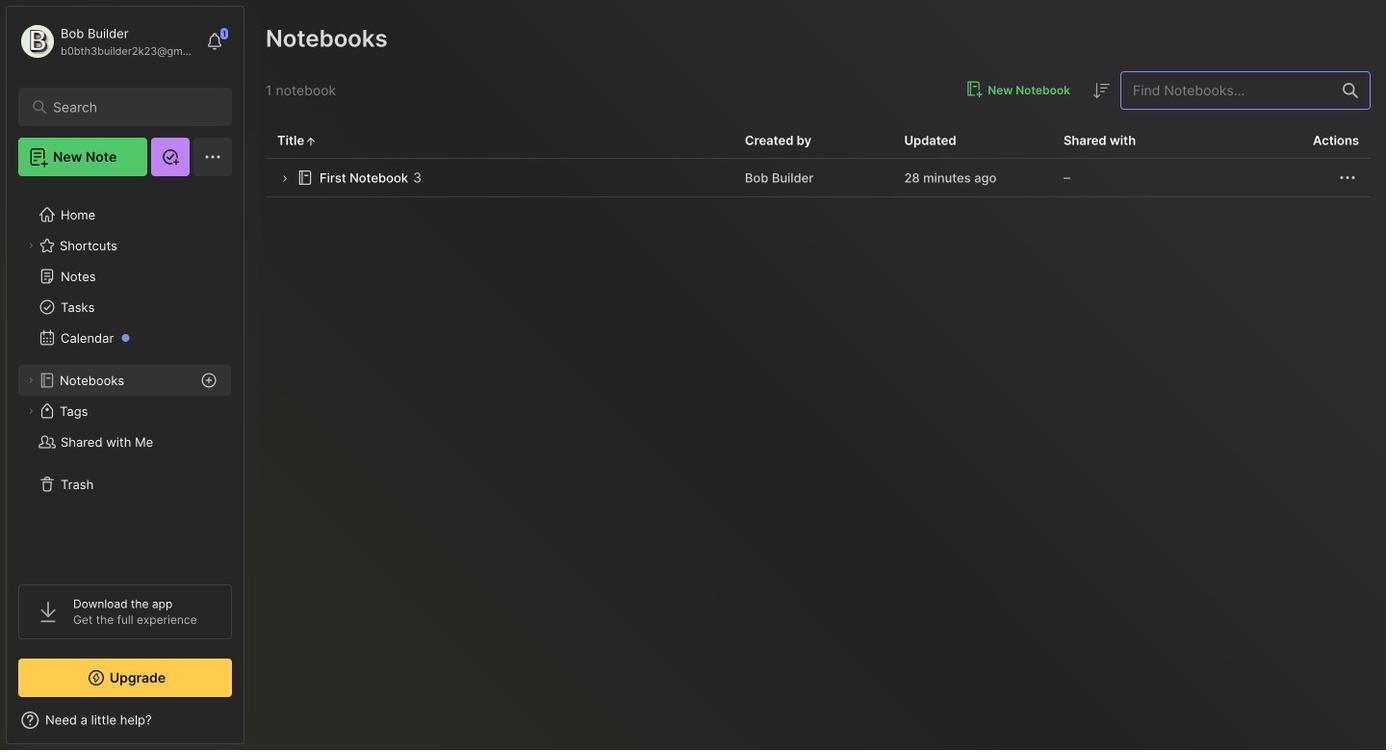 Task type: vqa. For each thing, say whether or not it's contained in the screenshot.
expand tags icon
yes



Task type: locate. For each thing, give the bounding box(es) containing it.
more actions image
[[1337, 166, 1360, 189]]

expand tags image
[[25, 405, 37, 417]]

None search field
[[53, 95, 207, 118]]

sort options image
[[1090, 79, 1113, 102]]

expand notebooks image
[[25, 375, 37, 386]]

none search field inside main element
[[53, 95, 207, 118]]

tree
[[7, 188, 244, 567]]

row
[[266, 159, 1371, 197]]

arrow image
[[277, 172, 292, 186]]



Task type: describe. For each thing, give the bounding box(es) containing it.
main element
[[0, 0, 250, 750]]

tree inside main element
[[7, 188, 244, 567]]

Sort field
[[1090, 79, 1113, 102]]

click to collapse image
[[243, 715, 258, 738]]

Account field
[[18, 22, 196, 61]]

Search text field
[[53, 98, 207, 117]]

WHAT'S NEW field
[[7, 705, 244, 736]]

Find Notebooks… text field
[[1122, 75, 1332, 106]]

More actions field
[[1337, 166, 1360, 189]]



